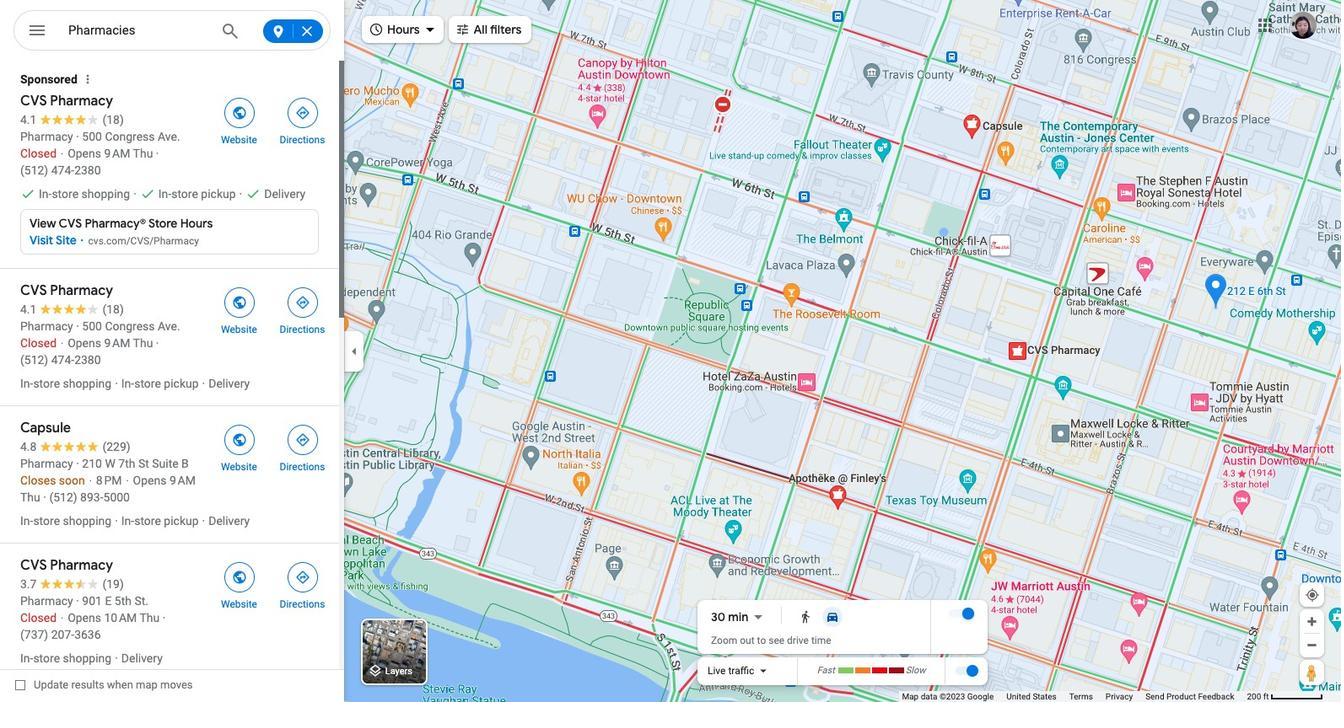 Task type: describe. For each thing, give the bounding box(es) containing it.
cvs.com/cvs/pharmacy
[[88, 235, 199, 247]]

feedback
[[1199, 693, 1235, 702]]

directions for 1st directions icon from the bottom
[[280, 599, 325, 611]]

layers
[[385, 667, 413, 678]]

out
[[740, 636, 755, 647]]

results for pharmacies feed
[[0, 61, 344, 681]]

1 directions image from the top
[[295, 295, 310, 311]]

website link for second directions "button" from the bottom
[[208, 420, 271, 474]]

website for website icon in cvs pharmacy element
[[221, 134, 257, 146]]

2 directions image from the top
[[295, 570, 310, 586]]

website image for second directions "button" from the bottom
[[232, 433, 247, 448]]

update
[[34, 679, 69, 692]]

3 directions button from the top
[[271, 420, 334, 474]]

update results when map moves
[[34, 679, 193, 692]]

200 ft button
[[1248, 693, 1324, 702]]

results
[[71, 679, 104, 692]]

live traffic option
[[708, 666, 755, 678]]


[[369, 20, 384, 38]]

website image for first directions image from the top of the results for pharmacies feed
[[232, 295, 247, 311]]

filters
[[490, 22, 522, 37]]

traffic
[[729, 666, 755, 678]]

website link for directions "button" inside cvs pharmacy element
[[208, 93, 271, 147]]

1 directions image from the top
[[295, 105, 310, 121]]

30 min
[[711, 610, 749, 625]]

map
[[136, 679, 158, 692]]

hours inside  hours
[[387, 22, 420, 37]]

 button
[[14, 10, 61, 54]]

privacy button
[[1106, 692, 1133, 703]]

2 directions image from the top
[[295, 433, 310, 448]]

map data ©2023 google
[[902, 693, 994, 702]]

states
[[1033, 693, 1057, 702]]

visit site
[[30, 233, 77, 248]]

200 ft
[[1248, 693, 1270, 702]]

Pharmacies field
[[14, 10, 331, 51]]

©2023
[[940, 693, 966, 702]]

ft
[[1264, 693, 1270, 702]]

zoom out to see drive time
[[711, 636, 832, 647]]

google
[[968, 693, 994, 702]]

cvs pharmacy element
[[0, 61, 339, 268]]

zoom
[[711, 636, 738, 647]]

united states button
[[1007, 692, 1057, 703]]

zoom out image
[[1306, 640, 1319, 652]]

website image for 1st directions icon from the bottom
[[232, 570, 247, 586]]

Update results when map moves checkbox
[[15, 675, 193, 696]]

30 min button
[[711, 608, 769, 628]]

walking image
[[799, 611, 813, 625]]

google maps element
[[0, 0, 1342, 703]]

data
[[921, 693, 938, 702]]

 hours
[[369, 20, 420, 38]]



Task type: vqa. For each thing, say whether or not it's contained in the screenshot.
second THE DELTA from the right
no



Task type: locate. For each thing, give the bounding box(es) containing it.
none radio inside 'google maps' element
[[820, 608, 847, 628]]

site
[[56, 233, 77, 248]]

website image for directions "button" inside cvs pharmacy element
[[232, 105, 247, 121]]

3 website link from the top
[[208, 420, 271, 474]]

time
[[812, 636, 832, 647]]

send product feedback button
[[1146, 692, 1235, 703]]

slow
[[906, 666, 926, 677]]

directions
[[280, 134, 325, 146], [280, 324, 325, 336], [280, 462, 325, 473], [280, 599, 325, 611]]

website link for 3rd directions "button" from the bottom
[[208, 283, 271, 337]]

footer inside 'google maps' element
[[902, 692, 1248, 703]]

website for website image for 1st directions icon from the bottom
[[221, 599, 257, 611]]

0 vertical spatial hours
[[387, 22, 420, 37]]

hours
[[387, 22, 420, 37], [180, 216, 213, 231]]

None radio
[[793, 608, 820, 628]]

zoom in image
[[1306, 616, 1319, 629]]

directions for second directions image from the top
[[280, 462, 325, 473]]

2 website link from the top
[[208, 283, 271, 337]]

directions button inside cvs pharmacy element
[[271, 93, 334, 147]]

0 vertical spatial directions image
[[295, 105, 310, 121]]

drive
[[787, 636, 809, 647]]

1 vertical spatial website image
[[232, 570, 247, 586]]

map
[[902, 693, 919, 702]]

when
[[107, 679, 133, 692]]

1 directions from the top
[[280, 134, 325, 146]]

2 directions from the top
[[280, 324, 325, 336]]

2 directions button from the top
[[271, 283, 334, 337]]

collapse side panel image
[[345, 342, 364, 361]]

terms button
[[1070, 692, 1094, 703]]

united
[[1007, 693, 1031, 702]]

visit
[[30, 233, 53, 248]]

1 website link from the top
[[208, 93, 271, 147]]

1 website image from the top
[[232, 295, 247, 311]]

pharmacy®
[[85, 216, 146, 231]]

to
[[757, 636, 766, 647]]

0 vertical spatial website image
[[232, 105, 247, 121]]

driving image
[[826, 611, 840, 625]]

footer containing map data ©2023 google
[[902, 692, 1248, 703]]

website link
[[208, 93, 271, 147], [208, 283, 271, 337], [208, 420, 271, 474], [208, 558, 271, 612]]

1 website image from the top
[[232, 105, 247, 121]]

website image inside cvs pharmacy element
[[232, 105, 247, 121]]

min
[[728, 610, 749, 625]]

directions image
[[295, 105, 310, 121], [295, 570, 310, 586]]


[[455, 20, 471, 38]]

1 vertical spatial directions image
[[295, 570, 310, 586]]

show your location image
[[1305, 588, 1321, 603]]

send product feedback
[[1146, 693, 1235, 702]]

1 website from the top
[[221, 134, 257, 146]]

united states
[[1007, 693, 1057, 702]]

view
[[30, 216, 56, 231]]

view cvs pharmacy® store hours
[[30, 216, 213, 231]]

website inside cvs pharmacy element
[[221, 134, 257, 146]]

all
[[474, 22, 488, 37]]

200
[[1248, 693, 1262, 702]]

send
[[1146, 693, 1165, 702]]

0 horizontal spatial hours
[[180, 216, 213, 231]]

google account: michele murakami  
(michele.murakami@adept.ai) image
[[1290, 11, 1317, 39]]

4 directions button from the top
[[271, 558, 334, 612]]

0 vertical spatial website image
[[232, 295, 247, 311]]

fast
[[817, 666, 835, 677]]

 search field
[[14, 10, 331, 54]]

store
[[148, 216, 178, 231]]

website for website image related to first directions image from the top of the results for pharmacies feed
[[221, 324, 257, 336]]

live traffic
[[708, 666, 755, 678]]

website link for fourth directions "button" from the top of the results for pharmacies feed
[[208, 558, 271, 612]]

cvs
[[59, 216, 82, 231]]

directions inside cvs pharmacy element
[[280, 134, 325, 146]]

1 vertical spatial directions image
[[295, 433, 310, 448]]

directions for first directions icon
[[280, 134, 325, 146]]

website image
[[232, 295, 247, 311], [232, 570, 247, 586]]

website link inside cvs pharmacy element
[[208, 93, 271, 147]]

 Show traffic  checkbox
[[955, 665, 979, 679]]

terms
[[1070, 693, 1094, 702]]

30
[[711, 610, 726, 625]]

 all filters
[[455, 20, 522, 38]]

see
[[769, 636, 785, 647]]

directions image
[[295, 295, 310, 311], [295, 433, 310, 448]]

turn off travel time tool image
[[963, 609, 975, 620]]

none field inside "pharmacies" field
[[68, 20, 208, 41]]

2 website from the top
[[221, 324, 257, 336]]

Turn off travel time tool checkbox
[[949, 609, 975, 620]]

1 directions button from the top
[[271, 93, 334, 147]]

None radio
[[820, 608, 847, 628]]

website for second directions "button" from the bottom website icon
[[221, 462, 257, 473]]

website
[[221, 134, 257, 146], [221, 324, 257, 336], [221, 462, 257, 473], [221, 599, 257, 611]]

product
[[1167, 693, 1197, 702]]

3 website from the top
[[221, 462, 257, 473]]

moves
[[160, 679, 193, 692]]

directions button
[[271, 93, 334, 147], [271, 283, 334, 337], [271, 420, 334, 474], [271, 558, 334, 612]]

hours inside cvs pharmacy element
[[180, 216, 213, 231]]

4 directions from the top
[[280, 599, 325, 611]]

None field
[[68, 20, 208, 41]]

2 website image from the top
[[232, 433, 247, 448]]

live
[[708, 666, 726, 678]]

privacy
[[1106, 693, 1133, 702]]

website image
[[232, 105, 247, 121], [232, 433, 247, 448]]

directions for first directions image from the top of the results for pharmacies feed
[[280, 324, 325, 336]]

0 vertical spatial directions image
[[295, 295, 310, 311]]

4 website from the top
[[221, 599, 257, 611]]

show street view coverage image
[[1300, 661, 1325, 686]]


[[27, 19, 47, 42]]

1 vertical spatial hours
[[180, 216, 213, 231]]

hours right store
[[180, 216, 213, 231]]

1 horizontal spatial hours
[[387, 22, 420, 37]]

2 website image from the top
[[232, 570, 247, 586]]

3 directions from the top
[[280, 462, 325, 473]]

hours right the 
[[387, 22, 420, 37]]

1 vertical spatial website image
[[232, 433, 247, 448]]

footer
[[902, 692, 1248, 703]]

4 website link from the top
[[208, 558, 271, 612]]



